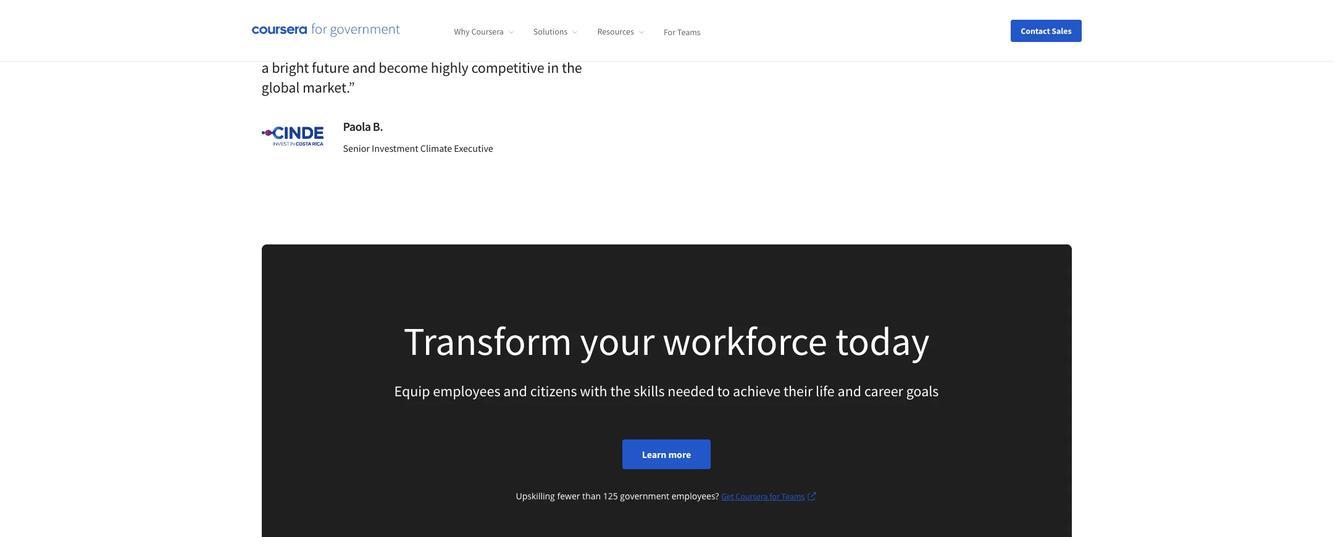 Task type: vqa. For each thing, say whether or not it's contained in the screenshot.
Teams to the top
yes



Task type: describe. For each thing, give the bounding box(es) containing it.
in
[[547, 58, 559, 77]]

for teams
[[664, 26, 701, 37]]

b.
[[373, 118, 383, 134]]

highly
[[431, 58, 469, 77]]

helps
[[326, 38, 359, 57]]

why
[[454, 26, 470, 37]]

today
[[835, 316, 930, 365]]

for
[[664, 26, 676, 37]]

125
[[603, 490, 618, 502]]

investment
[[372, 142, 418, 154]]

contact sales
[[1021, 25, 1072, 36]]

paola
[[343, 118, 371, 134]]

1 vertical spatial the
[[562, 58, 582, 77]]

why coursera link
[[454, 26, 514, 37]]

climate
[[420, 142, 452, 154]]

senior investment climate executive
[[343, 142, 493, 154]]

0 vertical spatial the
[[431, 38, 452, 57]]

goals
[[906, 381, 939, 401]]

upskilling
[[516, 490, 555, 502]]

needed
[[668, 381, 714, 401]]

coursera for get coursera for teams
[[736, 491, 768, 502]]

their
[[784, 381, 813, 401]]

global
[[262, 78, 300, 97]]

transform
[[404, 316, 572, 365]]

career
[[864, 381, 903, 401]]

equip employees and citizens with the skills needed to achieve their life and career goals
[[394, 381, 939, 401]]

workforce
[[663, 316, 828, 365]]

to for needed
[[717, 381, 730, 401]]

senior
[[343, 142, 370, 154]]

upskilling fewer than 125 government employees?
[[516, 490, 721, 502]]

build
[[583, 38, 614, 57]]

coursera inside coursera helps us develop the skills people need to build a bright future and become highly competitive in the global market.
[[268, 38, 323, 57]]

life
[[816, 381, 835, 401]]

executive
[[454, 142, 493, 154]]

and inside coursera helps us develop the skills people need to build a bright future and become highly competitive in the global market.
[[352, 58, 376, 77]]

1 horizontal spatial and
[[503, 381, 527, 401]]

people
[[488, 38, 531, 57]]

solutions link
[[533, 26, 578, 37]]

paola b.
[[343, 118, 383, 134]]

skills inside coursera helps us develop the skills people need to build a bright future and become highly competitive in the global market.
[[454, 38, 485, 57]]

your
[[580, 316, 655, 365]]

2 vertical spatial the
[[610, 381, 631, 401]]

achieve
[[733, 381, 781, 401]]

2 horizontal spatial and
[[838, 381, 862, 401]]

resources
[[597, 26, 634, 37]]

market.
[[303, 78, 349, 97]]

than
[[582, 490, 601, 502]]

contact sales button
[[1011, 19, 1082, 42]]

a
[[262, 58, 269, 77]]

contact
[[1021, 25, 1050, 36]]



Task type: locate. For each thing, give the bounding box(es) containing it.
2 vertical spatial coursera
[[736, 491, 768, 502]]

0 horizontal spatial skills
[[454, 38, 485, 57]]

1 vertical spatial skills
[[634, 381, 665, 401]]

to inside coursera helps us develop the skills people need to build a bright future and become highly competitive in the global market.
[[567, 38, 580, 57]]

coursera right the why
[[471, 26, 504, 37]]

1 horizontal spatial coursera
[[471, 26, 504, 37]]

1 horizontal spatial skills
[[634, 381, 665, 401]]

and
[[352, 58, 376, 77], [503, 381, 527, 401], [838, 381, 862, 401]]

0 horizontal spatial and
[[352, 58, 376, 77]]

resources link
[[597, 26, 644, 37]]

get
[[721, 491, 734, 502]]

coursera left for
[[736, 491, 768, 502]]

get coursera for teams link
[[721, 489, 817, 504]]

and right 'life'
[[838, 381, 862, 401]]

develop
[[379, 38, 428, 57]]

teams inside 'link'
[[782, 491, 805, 502]]

0 horizontal spatial the
[[431, 38, 452, 57]]

bright
[[272, 58, 309, 77]]

the right in on the top of the page
[[562, 58, 582, 77]]

1 horizontal spatial the
[[562, 58, 582, 77]]

coursera inside 'link'
[[736, 491, 768, 502]]

transform your workforce today
[[404, 316, 930, 365]]

solutions
[[533, 26, 568, 37]]

coursera
[[471, 26, 504, 37], [268, 38, 323, 57], [736, 491, 768, 502]]

2 horizontal spatial coursera
[[736, 491, 768, 502]]

1 vertical spatial coursera
[[268, 38, 323, 57]]

future
[[312, 58, 349, 77]]

employees?
[[672, 490, 719, 502]]

the
[[431, 38, 452, 57], [562, 58, 582, 77], [610, 381, 631, 401]]

teams
[[677, 26, 701, 37], [782, 491, 805, 502]]

us
[[362, 38, 376, 57]]

1 horizontal spatial to
[[717, 381, 730, 401]]

to down solutions 'link' at the left of page
[[567, 38, 580, 57]]

skills left needed
[[634, 381, 665, 401]]

0 horizontal spatial teams
[[677, 26, 701, 37]]

1 vertical spatial teams
[[782, 491, 805, 502]]

need
[[533, 38, 564, 57]]

employees
[[433, 381, 501, 401]]

get coursera for teams
[[721, 491, 805, 502]]

more
[[668, 448, 691, 460]]

competitive
[[471, 58, 544, 77]]

learn more link
[[622, 439, 711, 469]]

0 horizontal spatial coursera
[[268, 38, 323, 57]]

skills
[[454, 38, 485, 57], [634, 381, 665, 401]]

2 horizontal spatial the
[[610, 381, 631, 401]]

to for need
[[567, 38, 580, 57]]

to
[[567, 38, 580, 57], [717, 381, 730, 401]]

for
[[770, 491, 780, 502]]

learn more
[[642, 448, 691, 460]]

to right needed
[[717, 381, 730, 401]]

0 vertical spatial skills
[[454, 38, 485, 57]]

and left citizens
[[503, 381, 527, 401]]

0 vertical spatial coursera
[[471, 26, 504, 37]]

the right with
[[610, 381, 631, 401]]

coursera up bright
[[268, 38, 323, 57]]

equip
[[394, 381, 430, 401]]

coursera helps us develop the skills people need to build a bright future and become highly competitive in the global market.
[[262, 38, 614, 97]]

coursera for why coursera
[[471, 26, 504, 37]]

become
[[379, 58, 428, 77]]

cinde costa rica image
[[262, 127, 323, 146]]

with
[[580, 381, 607, 401]]

0 vertical spatial to
[[567, 38, 580, 57]]

fewer
[[557, 490, 580, 502]]

learn
[[642, 448, 667, 460]]

the up highly
[[431, 38, 452, 57]]

skills down the why
[[454, 38, 485, 57]]

citizens
[[530, 381, 577, 401]]

1 horizontal spatial teams
[[782, 491, 805, 502]]

0 vertical spatial teams
[[677, 26, 701, 37]]

0 horizontal spatial to
[[567, 38, 580, 57]]

government
[[620, 490, 669, 502]]

sales
[[1052, 25, 1072, 36]]

for teams link
[[664, 26, 701, 37]]

and down us
[[352, 58, 376, 77]]

1 vertical spatial to
[[717, 381, 730, 401]]

coursera for government image
[[252, 23, 400, 38]]

why coursera
[[454, 26, 504, 37]]



